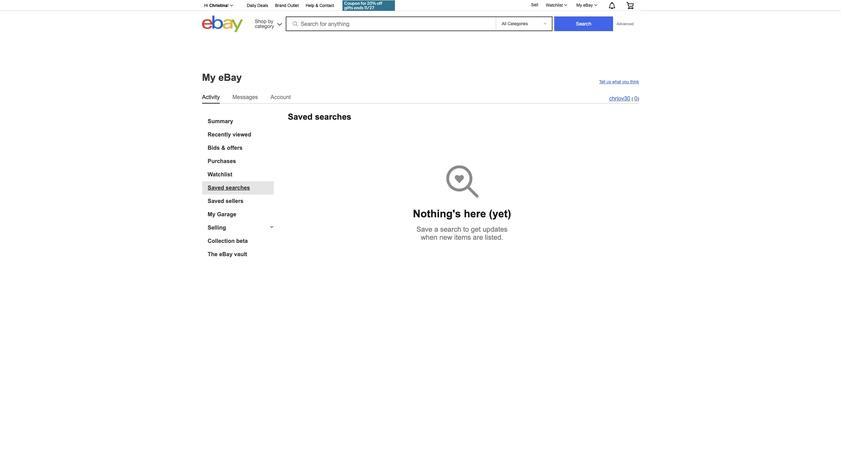 Task type: vqa. For each thing, say whether or not it's contained in the screenshot.
& corresponding to Bids
yes



Task type: locate. For each thing, give the bounding box(es) containing it.
0 horizontal spatial my ebay
[[202, 72, 242, 83]]

none submit inside shop by category banner
[[555, 16, 614, 31]]

watchlist for the leftmost the watchlist link
[[208, 172, 233, 178]]

saved up the saved sellers
[[208, 185, 224, 191]]

my inside account navigation
[[577, 3, 583, 8]]

watchlist link
[[543, 1, 571, 9], [208, 172, 274, 178]]

selling button
[[202, 225, 274, 231]]

saved for saved sellers link
[[208, 198, 224, 204]]

2 vertical spatial my
[[208, 212, 216, 217]]

tell us what you think link
[[600, 79, 640, 84]]

1 horizontal spatial watchlist
[[546, 3, 563, 8]]

1 horizontal spatial searches
[[315, 112, 352, 121]]

saved
[[288, 112, 313, 121], [208, 185, 224, 191], [208, 198, 224, 204]]

watchlist inside nothing's here (yet) main content
[[208, 172, 233, 178]]

outlet
[[288, 3, 299, 8]]

ebay
[[584, 3, 593, 8], [219, 72, 242, 83], [219, 251, 233, 257]]

0 horizontal spatial watchlist
[[208, 172, 233, 178]]

watchlist right sell link
[[546, 3, 563, 8]]

0
[[635, 96, 638, 101]]

nothing's here (yet) main content
[[3, 34, 839, 471]]

saved up the my garage
[[208, 198, 224, 204]]

activity link
[[202, 93, 220, 102]]

1 vertical spatial saved searches
[[208, 185, 250, 191]]

None submit
[[555, 16, 614, 31]]

new
[[440, 234, 453, 242]]

my
[[577, 3, 583, 8], [202, 72, 216, 83], [208, 212, 216, 217]]

1 horizontal spatial my ebay
[[577, 3, 593, 8]]

& for help
[[316, 3, 319, 8]]

activity
[[202, 94, 220, 100]]

advanced
[[617, 22, 634, 26]]

vault
[[234, 251, 247, 257]]

the ebay vault link
[[208, 251, 274, 258]]

1 vertical spatial my ebay
[[202, 72, 242, 83]]

brand
[[275, 3, 287, 8]]

viewed
[[233, 132, 251, 138]]

ebay inside 'link'
[[219, 251, 233, 257]]

1 vertical spatial watchlist link
[[208, 172, 274, 178]]

0 vertical spatial saved
[[288, 112, 313, 121]]

hi christina !
[[204, 3, 229, 8]]

0 vertical spatial &
[[316, 3, 319, 8]]

chriov30
[[610, 96, 631, 101]]

sell link
[[529, 3, 542, 7]]

1 vertical spatial searches
[[226, 185, 250, 191]]

messages link
[[233, 93, 258, 102]]

category
[[255, 23, 274, 29]]

2 vertical spatial ebay
[[219, 251, 233, 257]]

collection beta link
[[208, 238, 274, 244]]

watchlist for the watchlist link to the right
[[546, 3, 563, 8]]

searches
[[315, 112, 352, 121], [226, 185, 250, 191]]

ebay for my ebay link
[[584, 3, 593, 8]]

saved searches
[[288, 112, 352, 121], [208, 185, 250, 191]]

you
[[623, 79, 630, 84]]

my for my ebay link
[[577, 3, 583, 8]]

!
[[228, 3, 229, 8]]

recently viewed link
[[208, 132, 274, 138]]

my ebay link
[[573, 1, 601, 9]]

0 horizontal spatial saved searches
[[208, 185, 250, 191]]

1 horizontal spatial &
[[316, 3, 319, 8]]

0 horizontal spatial &
[[222, 145, 226, 151]]

watchlist
[[546, 3, 563, 8], [208, 172, 233, 178]]

ebay inside account navigation
[[584, 3, 593, 8]]

to
[[464, 226, 469, 234]]

tell
[[600, 79, 606, 84]]

&
[[316, 3, 319, 8], [222, 145, 226, 151]]

1 vertical spatial watchlist
[[208, 172, 233, 178]]

(yet)
[[489, 208, 512, 220]]

1 vertical spatial saved
[[208, 185, 224, 191]]

)
[[638, 96, 640, 101]]

& for bids
[[222, 145, 226, 151]]

0 horizontal spatial searches
[[226, 185, 250, 191]]

saved inside 'link'
[[208, 185, 224, 191]]

1 horizontal spatial saved searches
[[288, 112, 352, 121]]

my for my garage link
[[208, 212, 216, 217]]

2 vertical spatial saved
[[208, 198, 224, 204]]

my ebay inside nothing's here (yet) main content
[[202, 72, 242, 83]]

bids & offers
[[208, 145, 243, 151]]

saved down 'account' link
[[288, 112, 313, 121]]

1 vertical spatial &
[[222, 145, 226, 151]]

save a search to get updates when new items are listed.
[[417, 226, 508, 242]]

get an extra 20% off image
[[343, 0, 395, 11]]

0 vertical spatial watchlist link
[[543, 1, 571, 9]]

messages
[[233, 94, 258, 100]]

watchlist inside account navigation
[[546, 3, 563, 8]]

think
[[631, 79, 640, 84]]

account link
[[271, 93, 291, 102]]

& inside 'link'
[[222, 145, 226, 151]]

sellers
[[226, 198, 244, 204]]

watchlist link right sell link
[[543, 1, 571, 9]]

christina
[[209, 3, 228, 8]]

& right bids
[[222, 145, 226, 151]]

0 vertical spatial watchlist
[[546, 3, 563, 8]]

help & contact link
[[306, 2, 334, 10]]

my ebay
[[577, 3, 593, 8], [202, 72, 242, 83]]

& inside account navigation
[[316, 3, 319, 8]]

beta
[[236, 238, 248, 244]]

when
[[421, 234, 438, 242]]

1 vertical spatial my
[[202, 72, 216, 83]]

brand outlet link
[[275, 2, 299, 10]]

0 vertical spatial my ebay
[[577, 3, 593, 8]]

my ebay inside account navigation
[[577, 3, 593, 8]]

Search for anything text field
[[287, 17, 495, 30]]

watchlist link down purchases link
[[208, 172, 274, 178]]

watchlist down 'purchases' on the left top
[[208, 172, 233, 178]]

daily deals
[[247, 3, 268, 8]]

& right help
[[316, 3, 319, 8]]

0 vertical spatial saved searches
[[288, 112, 352, 121]]

0 vertical spatial my
[[577, 3, 583, 8]]

by
[[268, 18, 274, 24]]

updates
[[483, 226, 508, 234]]

0 vertical spatial ebay
[[584, 3, 593, 8]]



Task type: describe. For each thing, give the bounding box(es) containing it.
1 vertical spatial ebay
[[219, 72, 242, 83]]

chriov30 link
[[610, 96, 631, 101]]

shop by category button
[[252, 16, 284, 31]]

bids & offers link
[[208, 145, 274, 151]]

my garage
[[208, 212, 236, 217]]

searches inside 'link'
[[226, 185, 250, 191]]

account navigation
[[200, 0, 640, 12]]

offers
[[227, 145, 243, 151]]

daily
[[247, 3, 256, 8]]

(
[[632, 96, 634, 101]]

collection
[[208, 238, 235, 244]]

0 link
[[635, 96, 638, 101]]

nothing's
[[413, 208, 461, 220]]

summary
[[208, 118, 233, 124]]

here
[[464, 208, 486, 220]]

are
[[473, 234, 483, 242]]

selling
[[208, 225, 226, 231]]

purchases
[[208, 158, 236, 164]]

1 horizontal spatial watchlist link
[[543, 1, 571, 9]]

saved sellers
[[208, 198, 244, 204]]

ebay for the ebay vault 'link'
[[219, 251, 233, 257]]

hi
[[204, 3, 208, 8]]

items
[[455, 234, 471, 242]]

us
[[607, 79, 612, 84]]

your shopping cart image
[[627, 2, 635, 9]]

account
[[271, 94, 291, 100]]

shop by category
[[255, 18, 274, 29]]

0 horizontal spatial watchlist link
[[208, 172, 274, 178]]

saved sellers link
[[208, 198, 274, 204]]

get
[[471, 226, 481, 234]]

saved for saved searches 'link' at the left top of the page
[[208, 185, 224, 191]]

summary link
[[208, 118, 274, 125]]

listed.
[[485, 234, 504, 242]]

tell us what you think
[[600, 79, 640, 84]]

saved searches inside 'link'
[[208, 185, 250, 191]]

the ebay vault
[[208, 251, 247, 257]]

recently
[[208, 132, 231, 138]]

nothing's here (yet)
[[413, 208, 512, 220]]

my garage link
[[208, 212, 274, 218]]

recently viewed
[[208, 132, 251, 138]]

a
[[435, 226, 439, 234]]

sell
[[532, 3, 539, 7]]

daily deals link
[[247, 2, 268, 10]]

help
[[306, 3, 315, 8]]

saved searches link
[[208, 185, 274, 191]]

what
[[613, 79, 622, 84]]

contact
[[320, 3, 334, 8]]

chriov30 ( 0 )
[[610, 96, 640, 101]]

bids
[[208, 145, 220, 151]]

purchases link
[[208, 158, 274, 165]]

the
[[208, 251, 218, 257]]

0 vertical spatial searches
[[315, 112, 352, 121]]

collection beta
[[208, 238, 248, 244]]

search
[[441, 226, 462, 234]]

save
[[417, 226, 433, 234]]

shop
[[255, 18, 267, 24]]

deals
[[258, 3, 268, 8]]

shop by category banner
[[200, 0, 640, 34]]

advanced link
[[614, 17, 638, 31]]

brand outlet
[[275, 3, 299, 8]]

garage
[[217, 212, 236, 217]]

help & contact
[[306, 3, 334, 8]]



